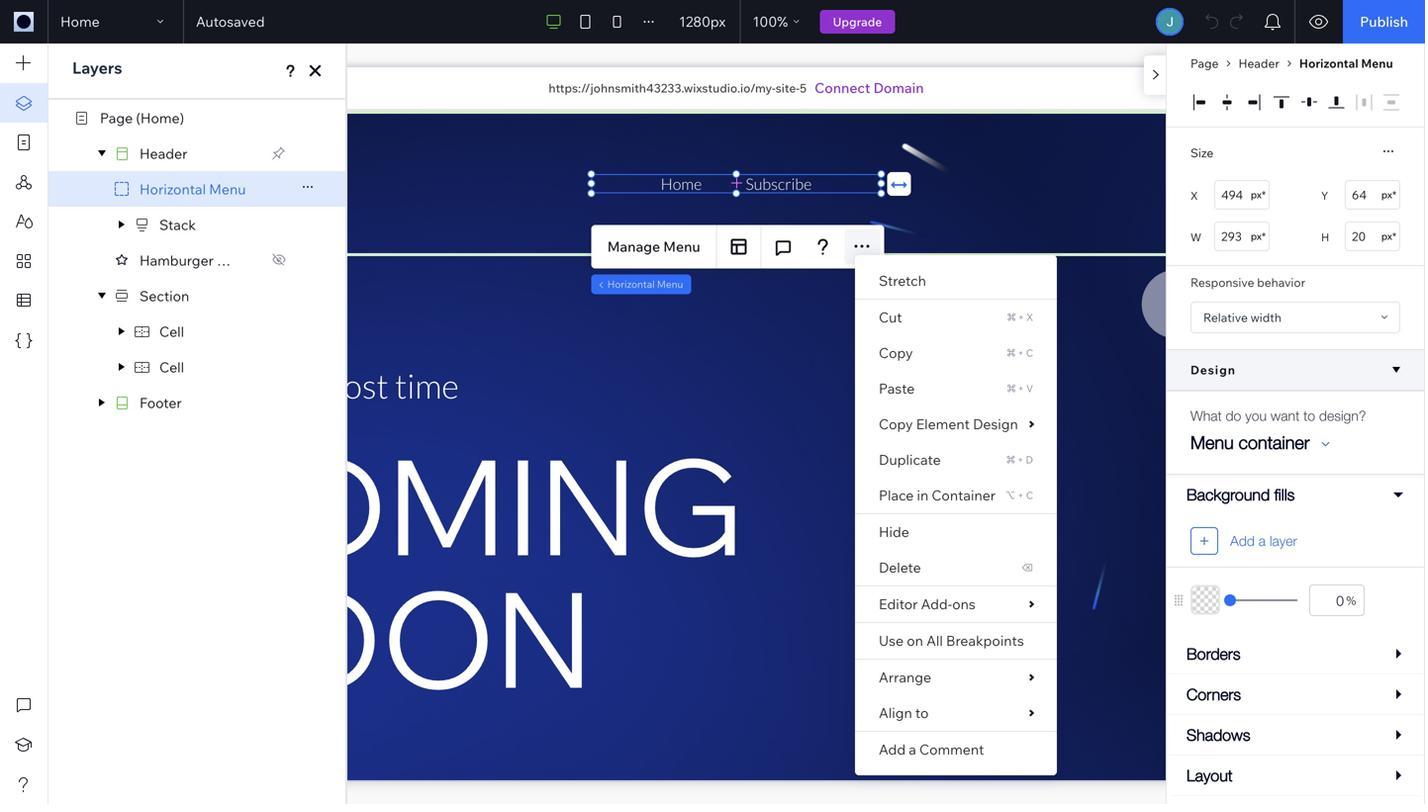 Task type: vqa. For each thing, say whether or not it's contained in the screenshot.
the right contact
no



Task type: describe. For each thing, give the bounding box(es) containing it.
add-
[[921, 596, 952, 613]]

size
[[1191, 145, 1214, 160]]

connect
[[815, 79, 870, 96]]

page for page
[[1191, 56, 1219, 71]]

design?
[[1319, 408, 1366, 424]]

w
[[1191, 231, 1202, 244]]

element
[[916, 416, 970, 433]]

stack
[[159, 216, 196, 233]]

2 horizontal spatial horizontal
[[1299, 56, 1359, 71]]

home
[[60, 13, 100, 30]]

hide
[[879, 524, 909, 541]]

2 vertical spatial horizontal menu
[[607, 278, 683, 290]]

2 vertical spatial horizontal
[[607, 278, 655, 290]]

layout button
[[1167, 756, 1424, 797]]

relative width
[[1203, 310, 1282, 325]]

relative
[[1203, 310, 1248, 325]]

⌘ + x
[[1008, 311, 1033, 324]]

2 horizontal spatial horizontal menu
[[1299, 56, 1393, 71]]

you
[[1245, 408, 1267, 424]]

+ for copy
[[1018, 347, 1024, 359]]

copy for copy
[[879, 344, 913, 362]]

menu right manage
[[663, 238, 700, 255]]

%
[[777, 13, 788, 30]]

⌫
[[1021, 562, 1033, 574]]

stretch
[[879, 272, 926, 289]]

duplicate
[[879, 451, 941, 469]]

editor add-ons
[[879, 596, 976, 613]]

comment
[[919, 741, 984, 759]]

0 number field
[[1309, 585, 1365, 617]]

borders button
[[1167, 634, 1424, 675]]

background fills
[[1187, 485, 1295, 504]]

+ for paste
[[1018, 383, 1024, 395]]

1 vertical spatial horizontal
[[140, 180, 206, 198]]

⌘ for paste
[[1007, 383, 1016, 395]]

v
[[1026, 383, 1033, 395]]

1280
[[679, 13, 711, 30]]

align to
[[879, 705, 929, 722]]

shadows
[[1187, 726, 1251, 745]]

place in container ⌥ + c
[[879, 487, 1033, 504]]

copy for copy element design
[[879, 416, 913, 433]]

ons
[[952, 596, 976, 613]]

100
[[753, 13, 777, 30]]

do
[[1226, 408, 1241, 424]]

editor
[[879, 596, 918, 613]]

what
[[1191, 408, 1222, 424]]

background fills button
[[1167, 475, 1424, 516]]

⌥
[[1006, 489, 1015, 502]]

corners button
[[1167, 675, 1424, 716]]

layer
[[1270, 533, 1297, 549]]

layers
[[72, 58, 122, 78]]

avatar image
[[1158, 10, 1182, 34]]

width
[[1251, 310, 1282, 325]]

cut
[[879, 309, 902, 326]]

add a layer
[[1230, 533, 1297, 549]]

menu container
[[1191, 432, 1310, 453]]

+ inside the 'place in container ⌥ + c'
[[1018, 489, 1024, 502]]

add for add a comment
[[879, 741, 906, 759]]

⌘ + v
[[1007, 383, 1033, 395]]

https://johnsmith43233.wixstudio.io/my-site-5 connect domain
[[549, 79, 924, 96]]

responsive
[[1191, 275, 1254, 290]]

⌘ for cut
[[1008, 311, 1016, 324]]

page for page (home)
[[100, 109, 133, 126]]

⌘ for copy
[[1007, 347, 1015, 359]]

0 horizontal spatial horizontal menu
[[140, 180, 246, 198]]

a for comment
[[909, 741, 916, 759]]

1 horizontal spatial header
[[1239, 56, 1280, 71]]

px* for x
[[1251, 189, 1266, 201]]

site-
[[776, 81, 800, 96]]

autosaved
[[196, 13, 265, 30]]

(home)
[[136, 109, 184, 126]]

copy element design
[[879, 416, 1018, 433]]

behavior
[[1257, 275, 1306, 290]]

menu down "manage menu"
[[657, 278, 683, 290]]



Task type: locate. For each thing, give the bounding box(es) containing it.
c inside the 'place in container ⌥ + c'
[[1026, 489, 1033, 502]]

delete
[[879, 559, 921, 577]]

0 vertical spatial horizontal menu
[[1299, 56, 1393, 71]]

1 horizontal spatial x
[[1191, 189, 1198, 203]]

connect domain button
[[815, 78, 924, 98]]

responsive behavior
[[1191, 275, 1306, 290]]

publish button
[[1343, 0, 1425, 44]]

page left the (home)
[[100, 109, 133, 126]]

add
[[1230, 533, 1255, 549], [879, 741, 906, 759]]

cell up footer at left
[[159, 359, 184, 376]]

100 %
[[753, 13, 788, 30]]

1 cell from the top
[[159, 323, 184, 340]]

borders
[[1187, 645, 1241, 664]]

horizontal menu up stack
[[140, 180, 246, 198]]

add for add a layer
[[1230, 533, 1255, 549]]

0 vertical spatial add
[[1230, 533, 1255, 549]]

all
[[926, 632, 943, 650]]

c right ⌥
[[1026, 489, 1033, 502]]

publish
[[1360, 13, 1408, 30]]

hamburger
[[140, 252, 214, 269]]

add down align at the right bottom of page
[[879, 741, 906, 759]]

2 c from the top
[[1026, 489, 1033, 502]]

2 cell from the top
[[159, 359, 184, 376]]

page (home)
[[100, 109, 184, 126]]

in
[[917, 487, 929, 504]]

1 vertical spatial x
[[1027, 311, 1033, 324]]

copy up "paste"
[[879, 344, 913, 362]]

design up the what
[[1191, 363, 1236, 378]]

design up ⌘ + d
[[973, 416, 1018, 433]]

+ for cut
[[1018, 311, 1024, 324]]

menu up hamburger menu
[[209, 180, 246, 198]]

y
[[1321, 189, 1328, 203]]

⌘ left v
[[1007, 383, 1016, 395]]

shadows button
[[1167, 716, 1424, 756]]

what do you want to design?
[[1191, 408, 1366, 424]]

+ right ⌥
[[1018, 489, 1024, 502]]

header
[[1239, 56, 1280, 71], [140, 145, 187, 162]]

0 vertical spatial copy
[[879, 344, 913, 362]]

px* up responsive behavior
[[1251, 230, 1266, 242]]

c up v
[[1026, 347, 1033, 359]]

add a comment
[[879, 741, 984, 759]]

horizontal menu down "manage menu"
[[607, 278, 683, 290]]

5
[[800, 81, 807, 96]]

to
[[1304, 408, 1315, 424], [915, 705, 929, 722]]

0 horizontal spatial horizontal
[[140, 180, 206, 198]]

1 horizontal spatial horizontal menu
[[607, 278, 683, 290]]

manage menu
[[607, 238, 700, 255]]

0 vertical spatial c
[[1026, 347, 1033, 359]]

0 horizontal spatial header
[[140, 145, 187, 162]]

corners
[[1187, 685, 1241, 704]]

arrange
[[879, 669, 931, 686]]

1 horizontal spatial page
[[1191, 56, 1219, 71]]

1 vertical spatial design
[[973, 416, 1018, 433]]

1 horizontal spatial design
[[1191, 363, 1236, 378]]

menu right hamburger at top left
[[217, 252, 254, 269]]

+ down ⌘ + x
[[1018, 347, 1024, 359]]

d
[[1026, 454, 1033, 466]]

⌘ up ⌘ + v
[[1007, 347, 1015, 359]]

⌘ up ⌘ + c
[[1008, 311, 1016, 324]]

0 vertical spatial x
[[1191, 189, 1198, 203]]

container
[[932, 487, 996, 504]]

domain
[[873, 79, 924, 96]]

menu down the what
[[1191, 432, 1234, 453]]

0 vertical spatial horizontal
[[1299, 56, 1359, 71]]

a left the layer
[[1259, 533, 1266, 549]]

0 horizontal spatial to
[[915, 705, 929, 722]]

add left the layer
[[1230, 533, 1255, 549]]

horizontal menu
[[1299, 56, 1393, 71], [140, 180, 246, 198], [607, 278, 683, 290]]

1 vertical spatial cell
[[159, 359, 184, 376]]

want
[[1271, 408, 1300, 424]]

0 vertical spatial a
[[1259, 533, 1266, 549]]

⌘ + c
[[1007, 347, 1033, 359]]

px* right y
[[1381, 189, 1396, 201]]

px* left y
[[1251, 189, 1266, 201]]

px* for h
[[1381, 230, 1396, 242]]

1 vertical spatial horizontal menu
[[140, 180, 246, 198]]

paste
[[879, 380, 915, 397]]

section
[[140, 287, 189, 305]]

to right want
[[1304, 408, 1315, 424]]

h
[[1321, 231, 1329, 244]]

0 horizontal spatial page
[[100, 109, 133, 126]]

a for layer
[[1259, 533, 1266, 549]]

1 horizontal spatial a
[[1259, 533, 1266, 549]]

0 vertical spatial to
[[1304, 408, 1315, 424]]

manage
[[607, 238, 660, 255]]

a
[[1259, 533, 1266, 549], [909, 741, 916, 759]]

background
[[1187, 485, 1270, 504]]

container
[[1239, 432, 1310, 453]]

https://johnsmith43233.wixstudio.io/my-
[[549, 81, 776, 96]]

layout
[[1187, 767, 1233, 785]]

menu
[[1361, 56, 1393, 71], [209, 180, 246, 198], [663, 238, 700, 255], [217, 252, 254, 269], [657, 278, 683, 290], [1191, 432, 1234, 453]]

+
[[1018, 311, 1024, 324], [1018, 347, 1024, 359], [1018, 383, 1024, 395], [1017, 454, 1024, 466], [1018, 489, 1024, 502]]

px* for y
[[1381, 189, 1396, 201]]

breakpoints
[[946, 632, 1024, 650]]

to right align at the right bottom of page
[[915, 705, 929, 722]]

horizontal
[[1299, 56, 1359, 71], [140, 180, 206, 198], [607, 278, 655, 290]]

None text field
[[1214, 180, 1270, 210], [1345, 222, 1400, 251], [1214, 180, 1270, 210], [1345, 222, 1400, 251]]

px* for w
[[1251, 230, 1266, 242]]

on
[[907, 632, 923, 650]]

design
[[1191, 363, 1236, 378], [973, 416, 1018, 433]]

0 horizontal spatial a
[[909, 741, 916, 759]]

0 vertical spatial page
[[1191, 56, 1219, 71]]

+ up ⌘ + c
[[1018, 311, 1024, 324]]

a down the align to
[[909, 741, 916, 759]]

copy down "paste"
[[879, 416, 913, 433]]

px* right h on the top
[[1381, 230, 1396, 242]]

⌘
[[1008, 311, 1016, 324], [1007, 347, 1015, 359], [1007, 383, 1016, 395], [1007, 454, 1015, 466]]

1 vertical spatial add
[[879, 741, 906, 759]]

x up w
[[1191, 189, 1198, 203]]

copy
[[879, 344, 913, 362], [879, 416, 913, 433]]

use
[[879, 632, 904, 650]]

⌘ for duplicate
[[1007, 454, 1015, 466]]

1 c from the top
[[1026, 347, 1033, 359]]

⌘ left "d"
[[1007, 454, 1015, 466]]

+ left "d"
[[1017, 454, 1024, 466]]

px*
[[1251, 189, 1266, 201], [1381, 189, 1396, 201], [1251, 230, 1266, 242], [1381, 230, 1396, 242]]

1 vertical spatial a
[[909, 741, 916, 759]]

+ for duplicate
[[1017, 454, 1024, 466]]

0 vertical spatial cell
[[159, 323, 184, 340]]

1 vertical spatial header
[[140, 145, 187, 162]]

1 copy from the top
[[879, 344, 913, 362]]

0 horizontal spatial x
[[1027, 311, 1033, 324]]

1 vertical spatial copy
[[879, 416, 913, 433]]

1 vertical spatial to
[[915, 705, 929, 722]]

horizontal up stack
[[140, 180, 206, 198]]

0 vertical spatial design
[[1191, 363, 1236, 378]]

⌘ + d
[[1007, 454, 1033, 466]]

x up ⌘ + c
[[1027, 311, 1033, 324]]

2 copy from the top
[[879, 416, 913, 433]]

None text field
[[1345, 180, 1400, 210], [1214, 222, 1270, 251], [1345, 180, 1400, 210], [1214, 222, 1270, 251]]

1 vertical spatial c
[[1026, 489, 1033, 502]]

px
[[711, 13, 726, 30]]

menu down publish button
[[1361, 56, 1393, 71]]

1 vertical spatial page
[[100, 109, 133, 126]]

0 horizontal spatial design
[[973, 416, 1018, 433]]

horizontal menu down publish button
[[1299, 56, 1393, 71]]

1 horizontal spatial to
[[1304, 408, 1315, 424]]

1280 px
[[679, 13, 726, 30]]

use on all breakpoints
[[879, 632, 1024, 650]]

0 vertical spatial header
[[1239, 56, 1280, 71]]

page up size
[[1191, 56, 1219, 71]]

x
[[1191, 189, 1198, 203], [1027, 311, 1033, 324]]

cell
[[159, 323, 184, 340], [159, 359, 184, 376]]

0 horizontal spatial add
[[879, 741, 906, 759]]

page
[[1191, 56, 1219, 71], [100, 109, 133, 126]]

horizontal down manage
[[607, 278, 655, 290]]

horizontal down publish button
[[1299, 56, 1359, 71]]

footer
[[140, 394, 182, 411]]

1 horizontal spatial add
[[1230, 533, 1255, 549]]

1 horizontal spatial horizontal
[[607, 278, 655, 290]]

hamburger menu
[[140, 252, 254, 269]]

fills
[[1274, 485, 1295, 504]]

align
[[879, 705, 912, 722]]

place
[[879, 487, 914, 504]]

+ left v
[[1018, 383, 1024, 395]]

cell down section
[[159, 323, 184, 340]]



